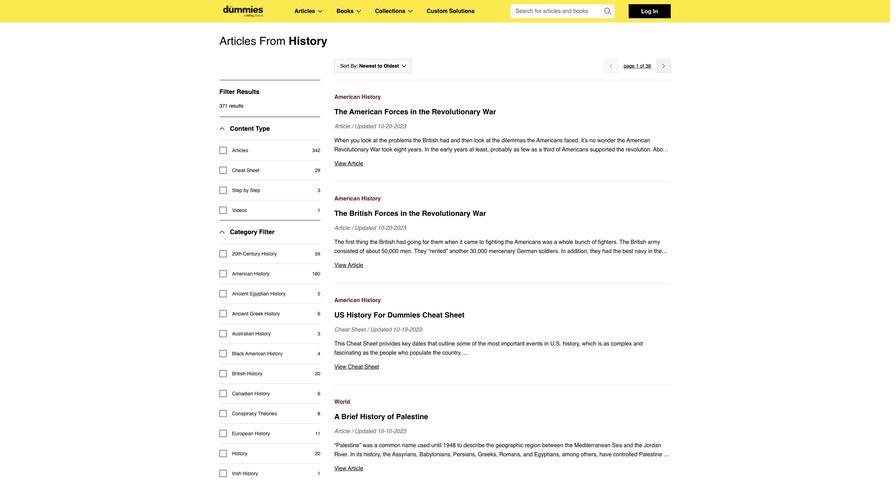 Task type: locate. For each thing, give the bounding box(es) containing it.
2 3 from the top
[[318, 331, 321, 337]]

updated for brief
[[355, 429, 376, 435]]

cheat up fascinating
[[347, 341, 362, 348]]

american history
[[335, 94, 381, 100], [335, 196, 381, 202], [232, 271, 270, 277], [335, 298, 381, 304]]

1 american history link from the top
[[335, 93, 671, 102]]

1 vertical spatial article / updated 10-20-2023
[[335, 225, 406, 232]]

view
[[335, 161, 347, 167], [335, 263, 347, 269], [335, 365, 347, 371], [335, 466, 347, 473]]

6 for canadian history
[[318, 392, 321, 397]]

0 vertical spatial ancient
[[232, 291, 249, 297]]

0 vertical spatial filter
[[220, 88, 235, 96]]

category filter
[[230, 229, 275, 236]]

2 view article link from the top
[[335, 261, 671, 270]]

australian history
[[232, 331, 271, 337]]

the
[[419, 108, 430, 116], [409, 210, 420, 218], [479, 341, 486, 348], [371, 350, 378, 357], [433, 350, 441, 357]]

29
[[315, 168, 321, 173]]

theories
[[258, 412, 277, 417]]

3 down 29
[[318, 188, 321, 193]]

cookie consent banner dialog
[[0, 454, 891, 479]]

0 vertical spatial revolutionary
[[432, 108, 481, 116]]

cheat
[[232, 168, 245, 173], [423, 311, 443, 320], [335, 327, 350, 334], [347, 341, 362, 348], [348, 365, 363, 371]]

populate
[[410, 350, 432, 357]]

2 20 from the top
[[315, 452, 321, 457]]

6 up 8
[[318, 392, 321, 397]]

is
[[598, 341, 603, 348]]

20 down 4
[[315, 372, 321, 377]]

group
[[511, 4, 615, 18]]

0 vertical spatial of
[[641, 63, 645, 69]]

20- for american
[[386, 124, 394, 130]]

filter right category
[[259, 229, 275, 236]]

0 vertical spatial war
[[483, 108, 496, 116]]

3 for step by step
[[318, 188, 321, 193]]

step right by
[[250, 188, 260, 193]]

logo image
[[220, 5, 267, 17]]

19-
[[401, 327, 410, 334]]

1 horizontal spatial filter
[[259, 229, 275, 236]]

ancient left egyptian
[[232, 291, 249, 297]]

180
[[312, 271, 321, 277]]

article / updated 10-20-2023 for british
[[335, 225, 406, 232]]

3 up 4
[[318, 331, 321, 337]]

1 view article from the top
[[335, 161, 364, 167]]

forces
[[385, 108, 409, 116], [375, 210, 399, 218]]

2 20- from the top
[[386, 225, 394, 232]]

the for the british forces in the revolutionary war
[[335, 210, 348, 218]]

1 vertical spatial 20-
[[386, 225, 394, 232]]

step
[[232, 188, 242, 193], [250, 188, 260, 193]]

1 horizontal spatial of
[[472, 341, 477, 348]]

2 vertical spatial view article
[[335, 466, 364, 473]]

article
[[335, 124, 350, 130], [348, 161, 364, 167], [335, 225, 350, 232], [348, 263, 364, 269], [335, 429, 350, 435], [348, 466, 364, 473]]

20-
[[386, 124, 394, 130], [386, 225, 394, 232]]

20 for history
[[315, 452, 321, 457]]

1 the from the top
[[335, 108, 348, 116]]

3 american history link from the top
[[335, 296, 671, 306]]

2023
[[394, 124, 406, 130], [394, 225, 406, 232], [410, 327, 422, 334], [394, 429, 406, 435]]

1 20- from the top
[[386, 124, 394, 130]]

371 results
[[220, 103, 244, 109]]

20
[[315, 372, 321, 377], [315, 452, 321, 457]]

to
[[378, 63, 383, 69]]

2 6 from the top
[[318, 392, 321, 397]]

custom solutions
[[427, 8, 475, 14]]

revolutionary for the american forces in the revolutionary war
[[432, 108, 481, 116]]

step by step
[[232, 188, 260, 193]]

of left 38 at the right top
[[641, 63, 645, 69]]

0 vertical spatial articles
[[295, 8, 315, 14]]

view for a brief history of palestine
[[335, 466, 347, 473]]

articles
[[295, 8, 315, 14], [220, 34, 256, 47], [232, 148, 248, 153]]

2 article / updated 10-20-2023 from the top
[[335, 225, 406, 232]]

fascinating
[[335, 350, 362, 357]]

0 vertical spatial view article
[[335, 161, 364, 167]]

events
[[527, 341, 543, 348]]

british
[[350, 210, 373, 218], [232, 372, 246, 377]]

1 step from the left
[[232, 188, 242, 193]]

revolutionary
[[432, 108, 481, 116], [422, 210, 471, 218]]

0 vertical spatial 20-
[[386, 124, 394, 130]]

1 vertical spatial war
[[473, 210, 487, 218]]

2 horizontal spatial of
[[641, 63, 645, 69]]

2 view from the top
[[335, 263, 347, 269]]

page
[[624, 63, 635, 69]]

palestine
[[396, 413, 429, 422]]

articles left open article categories image
[[295, 8, 315, 14]]

0 vertical spatial 20
[[315, 372, 321, 377]]

0 vertical spatial as
[[604, 341, 610, 348]]

6 down 2
[[318, 311, 321, 317]]

articles for 342
[[232, 148, 248, 153]]

1 vertical spatial american history link
[[335, 195, 671, 204]]

0 vertical spatial 6
[[318, 311, 321, 317]]

1 20 from the top
[[315, 372, 321, 377]]

view for the american forces in the revolutionary war
[[335, 161, 347, 167]]

content
[[230, 125, 254, 132]]

3 view from the top
[[335, 365, 347, 371]]

20- down the american forces in the revolutionary war
[[386, 124, 394, 130]]

some
[[457, 341, 471, 348]]

2 vertical spatial in
[[545, 341, 549, 348]]

as right is
[[604, 341, 610, 348]]

2
[[318, 291, 321, 297]]

2 vertical spatial american history link
[[335, 296, 671, 306]]

2 view article from the top
[[335, 263, 364, 269]]

a brief history of palestine link
[[335, 412, 671, 423]]

complex
[[612, 341, 632, 348]]

american history for the british forces in the revolutionary war
[[335, 196, 381, 202]]

10- for american
[[378, 124, 386, 130]]

0 vertical spatial british
[[350, 210, 373, 218]]

ancient
[[232, 291, 249, 297], [232, 311, 249, 317]]

1 horizontal spatial as
[[604, 341, 610, 348]]

view article link
[[335, 159, 671, 169], [335, 261, 671, 270], [335, 465, 671, 474]]

a
[[335, 413, 340, 422]]

0 vertical spatial view article link
[[335, 159, 671, 169]]

american history link up the american forces in the revolutionary war link
[[335, 93, 671, 102]]

irish history
[[232, 472, 258, 477]]

2 horizontal spatial in
[[545, 341, 549, 348]]

1 vertical spatial view article
[[335, 263, 364, 269]]

1 for videos
[[318, 208, 321, 214]]

1 vertical spatial forces
[[375, 210, 399, 218]]

greek
[[250, 311, 263, 317]]

1 horizontal spatial in
[[411, 108, 417, 116]]

1 vertical spatial 1
[[318, 208, 321, 214]]

american history link up the british forces in the revolutionary war link
[[335, 195, 671, 204]]

1 horizontal spatial step
[[250, 188, 260, 193]]

country.
[[443, 350, 462, 357]]

1 vertical spatial filter
[[259, 229, 275, 236]]

egyptian
[[250, 291, 269, 297]]

sheet
[[247, 168, 260, 173], [445, 311, 465, 320], [351, 327, 366, 334], [363, 341, 378, 348], [365, 365, 380, 371]]

1
[[637, 63, 639, 69], [318, 208, 321, 214], [318, 472, 321, 477]]

of
[[641, 63, 645, 69], [472, 341, 477, 348], [388, 413, 394, 422]]

american history link
[[335, 93, 671, 102], [335, 195, 671, 204], [335, 296, 671, 306]]

view for the british forces in the revolutionary war
[[335, 263, 347, 269]]

2 vertical spatial of
[[388, 413, 394, 422]]

/ for american
[[352, 124, 353, 130]]

brief
[[342, 413, 358, 422]]

american history for us history for dummies cheat sheet
[[335, 298, 381, 304]]

1 vertical spatial view article link
[[335, 261, 671, 270]]

0 horizontal spatial of
[[388, 413, 394, 422]]

1 vertical spatial as
[[363, 350, 369, 357]]

war
[[483, 108, 496, 116], [473, 210, 487, 218]]

1 vertical spatial 3
[[318, 331, 321, 337]]

view article
[[335, 161, 364, 167], [335, 263, 364, 269], [335, 466, 364, 473]]

1 vertical spatial 20
[[315, 452, 321, 457]]

as up the view cheat sheet
[[363, 350, 369, 357]]

step left by
[[232, 188, 242, 193]]

3 view article link from the top
[[335, 465, 671, 474]]

ancient egyptian history
[[232, 291, 286, 297]]

1 view from the top
[[335, 161, 347, 167]]

articles up the cheat sheet
[[232, 148, 248, 153]]

1 vertical spatial 6
[[318, 392, 321, 397]]

Search for articles and books text field
[[511, 4, 602, 18]]

2023 down the american forces in the revolutionary war
[[394, 124, 406, 130]]

3
[[318, 188, 321, 193], [318, 331, 321, 337]]

2023 down the british forces in the revolutionary war on the top of the page
[[394, 225, 406, 232]]

american
[[335, 94, 360, 100], [350, 108, 383, 116], [335, 196, 360, 202], [232, 271, 253, 277], [335, 298, 360, 304], [246, 352, 266, 357]]

3 for australian history
[[318, 331, 321, 337]]

2 american history link from the top
[[335, 195, 671, 204]]

1 vertical spatial in
[[401, 210, 407, 218]]

1 horizontal spatial british
[[350, 210, 373, 218]]

cheat up this
[[335, 327, 350, 334]]

2023 for british
[[394, 225, 406, 232]]

1 6 from the top
[[318, 311, 321, 317]]

0 vertical spatial forces
[[385, 108, 409, 116]]

20 for british history
[[315, 372, 321, 377]]

2023 for brief
[[394, 429, 406, 435]]

20- down the british forces in the revolutionary war on the top of the page
[[386, 225, 394, 232]]

american history link up us history for dummies cheat sheet link
[[335, 296, 671, 306]]

20th
[[232, 251, 242, 257]]

1 article / updated 10-20-2023 from the top
[[335, 124, 406, 130]]

2023 for american
[[394, 124, 406, 130]]

2 the from the top
[[335, 210, 348, 218]]

article / updated 10-20-2023
[[335, 124, 406, 130], [335, 225, 406, 232]]

0 vertical spatial article / updated 10-20-2023
[[335, 124, 406, 130]]

0 vertical spatial american history link
[[335, 93, 671, 102]]

1 3 from the top
[[318, 188, 321, 193]]

us history for dummies cheat sheet
[[335, 311, 465, 320]]

2 vertical spatial 1
[[318, 472, 321, 477]]

ancient left greek
[[232, 311, 249, 317]]

european history
[[232, 432, 270, 437]]

0 horizontal spatial step
[[232, 188, 242, 193]]

custom solutions link
[[427, 7, 475, 16]]

in
[[411, 108, 417, 116], [401, 210, 407, 218], [545, 341, 549, 348]]

provides
[[380, 341, 401, 348]]

0 vertical spatial the
[[335, 108, 348, 116]]

/
[[352, 124, 353, 130], [352, 225, 353, 232], [367, 327, 369, 334], [352, 429, 353, 435]]

articles down logo
[[220, 34, 256, 47]]

black
[[232, 352, 244, 357]]

1 vertical spatial the
[[335, 210, 348, 218]]

4 view from the top
[[335, 466, 347, 473]]

1 vertical spatial of
[[472, 341, 477, 348]]

0 vertical spatial 3
[[318, 188, 321, 193]]

4
[[318, 352, 321, 357]]

conspiracy theories
[[232, 412, 277, 417]]

important
[[502, 341, 525, 348]]

as
[[604, 341, 610, 348], [363, 350, 369, 357]]

filter up 371 at the top
[[220, 88, 235, 96]]

ancient for ancient greek history
[[232, 311, 249, 317]]

the american forces in the revolutionary war link
[[335, 107, 671, 117]]

1 vertical spatial revolutionary
[[422, 210, 471, 218]]

solutions
[[450, 8, 475, 14]]

0 vertical spatial 1
[[637, 63, 639, 69]]

filter inside dropdown button
[[259, 229, 275, 236]]

cheat down fascinating
[[348, 365, 363, 371]]

0 horizontal spatial in
[[401, 210, 407, 218]]

10-
[[378, 124, 386, 130], [378, 225, 386, 232], [393, 327, 402, 334], [378, 429, 386, 435], [386, 429, 394, 435]]

3 view article from the top
[[335, 466, 364, 473]]

1 view article link from the top
[[335, 159, 671, 169]]

1 vertical spatial british
[[232, 372, 246, 377]]

american history for the american forces in the revolutionary war
[[335, 94, 381, 100]]

0 vertical spatial in
[[411, 108, 417, 116]]

1 ancient from the top
[[232, 291, 249, 297]]

page 1 of 38
[[624, 63, 652, 69]]

20 down 11 at the bottom
[[315, 452, 321, 457]]

1 vertical spatial ancient
[[232, 311, 249, 317]]

2023 down palestine at the bottom of page
[[394, 429, 406, 435]]

updated
[[355, 124, 376, 130], [355, 225, 376, 232], [371, 327, 392, 334], [355, 429, 376, 435]]

of right some
[[472, 341, 477, 348]]

of left palestine at the bottom of page
[[388, 413, 394, 422]]

8
[[318, 412, 321, 417]]

open article categories image
[[318, 10, 323, 13]]

cheat right dummies
[[423, 311, 443, 320]]

0 horizontal spatial as
[[363, 350, 369, 357]]

war for the american forces in the revolutionary war
[[483, 108, 496, 116]]

2 ancient from the top
[[232, 311, 249, 317]]

2 vertical spatial view article link
[[335, 465, 671, 474]]

2 vertical spatial articles
[[232, 148, 248, 153]]



Task type: vqa. For each thing, say whether or not it's contained in the screenshot.


Task type: describe. For each thing, give the bounding box(es) containing it.
american history link for the british forces in the revolutionary war
[[335, 195, 671, 204]]

people
[[380, 350, 397, 357]]

for
[[374, 311, 386, 320]]

2 step from the left
[[250, 188, 260, 193]]

british history
[[232, 372, 263, 377]]

342
[[312, 148, 321, 153]]

conspiracy
[[232, 412, 257, 417]]

by:
[[351, 63, 358, 69]]

sort
[[341, 63, 350, 69]]

cheat inside view cheat sheet link
[[348, 365, 363, 371]]

open collections list image
[[409, 10, 413, 13]]

this cheat sheet provides key dates that outline some of the most important events in u.s. history, which is as complex and fascinating as the people who populate the country.
[[335, 341, 643, 357]]

371
[[220, 103, 228, 109]]

black american history
[[232, 352, 283, 357]]

books
[[337, 8, 354, 14]]

1 inside page 1 of 38 button
[[637, 63, 639, 69]]

dates
[[413, 341, 426, 348]]

forces for american
[[385, 108, 409, 116]]

war for the british forces in the revolutionary war
[[473, 210, 487, 218]]

view article for brief
[[335, 466, 364, 473]]

38
[[646, 63, 652, 69]]

updated for american
[[355, 124, 376, 130]]

log
[[642, 8, 652, 14]]

ancient greek history
[[232, 311, 280, 317]]

newest
[[359, 63, 377, 69]]

us history for dummies cheat sheet link
[[335, 310, 671, 321]]

content type button
[[220, 117, 270, 140]]

view article link for the american forces in the revolutionary war
[[335, 159, 671, 169]]

this
[[335, 341, 345, 348]]

view article for american
[[335, 161, 364, 167]]

updated for british
[[355, 225, 376, 232]]

of inside button
[[641, 63, 645, 69]]

collections
[[375, 8, 406, 14]]

59
[[315, 251, 321, 257]]

of inside this cheat sheet provides key dates that outline some of the most important events in u.s. history, which is as complex and fascinating as the people who populate the country.
[[472, 341, 477, 348]]

view for us history for dummies cheat sheet
[[335, 365, 347, 371]]

in inside this cheat sheet provides key dates that outline some of the most important events in u.s. history, which is as complex and fascinating as the people who populate the country.
[[545, 341, 549, 348]]

the british forces in the revolutionary war link
[[335, 209, 671, 219]]

/ for brief
[[352, 429, 353, 435]]

article / updated 10-20-2023 for american
[[335, 124, 406, 130]]

cheat inside this cheat sheet provides key dates that outline some of the most important events in u.s. history, which is as complex and fascinating as the people who populate the country.
[[347, 341, 362, 348]]

outline
[[439, 341, 456, 348]]

article / updated 10-10-2023
[[335, 429, 406, 435]]

who
[[398, 350, 409, 357]]

log in
[[642, 8, 659, 14]]

articles from history
[[220, 34, 328, 47]]

cheat sheet / updated 10-19-2023
[[335, 327, 422, 334]]

sheet inside this cheat sheet provides key dates that outline some of the most important events in u.s. history, which is as complex and fascinating as the people who populate the country.
[[363, 341, 378, 348]]

cheat sheet
[[232, 168, 260, 173]]

dummies
[[388, 311, 421, 320]]

world
[[335, 400, 350, 406]]

european
[[232, 432, 254, 437]]

filter results
[[220, 88, 260, 96]]

results
[[229, 103, 244, 109]]

0 horizontal spatial filter
[[220, 88, 235, 96]]

u.s.
[[551, 341, 562, 348]]

the for the american forces in the revolutionary war
[[335, 108, 348, 116]]

/ for british
[[352, 225, 353, 232]]

which
[[583, 341, 597, 348]]

ancient for ancient egyptian history
[[232, 291, 249, 297]]

forces for british
[[375, 210, 399, 218]]

and
[[634, 341, 643, 348]]

american history link for the american forces in the revolutionary war
[[335, 93, 671, 102]]

content type
[[230, 125, 270, 132]]

century
[[243, 251, 260, 257]]

11
[[316, 432, 321, 437]]

most
[[488, 341, 500, 348]]

10- for brief
[[378, 429, 386, 435]]

in for british
[[401, 210, 407, 218]]

category filter button
[[220, 221, 275, 244]]

a brief history of palestine
[[335, 413, 429, 422]]

view article link for a brief history of palestine
[[335, 465, 671, 474]]

world link
[[335, 398, 671, 407]]

0 horizontal spatial british
[[232, 372, 246, 377]]

cheat inside us history for dummies cheat sheet link
[[423, 311, 443, 320]]

in
[[654, 8, 659, 14]]

cheat up by
[[232, 168, 245, 173]]

page 1 of 38 button
[[624, 62, 652, 70]]

2023 up dates
[[410, 327, 422, 334]]

20- for british
[[386, 225, 394, 232]]

in for american
[[411, 108, 417, 116]]

type
[[256, 125, 270, 132]]

view article link for the british forces in the revolutionary war
[[335, 261, 671, 270]]

category
[[230, 229, 258, 236]]

view cheat sheet link
[[335, 363, 671, 372]]

custom
[[427, 8, 448, 14]]

open book categories image
[[357, 10, 361, 13]]

10- for british
[[378, 225, 386, 232]]

log in link
[[629, 4, 671, 18]]

from
[[260, 34, 286, 47]]

key
[[402, 341, 411, 348]]

revolutionary for the british forces in the revolutionary war
[[422, 210, 471, 218]]

american history link for us history for dummies cheat sheet
[[335, 296, 671, 306]]

australian
[[232, 331, 254, 337]]

the american forces in the revolutionary war
[[335, 108, 496, 116]]

sort by: newest to oldest
[[341, 63, 399, 69]]

canadian
[[232, 392, 253, 397]]

articles for books
[[295, 8, 315, 14]]

1 for irish history
[[318, 472, 321, 477]]

1 vertical spatial articles
[[220, 34, 256, 47]]

6 for ancient greek history
[[318, 311, 321, 317]]

results
[[237, 88, 260, 96]]

by
[[244, 188, 249, 193]]

history,
[[563, 341, 581, 348]]

canadian history
[[232, 392, 270, 397]]

view article for british
[[335, 263, 364, 269]]

the british forces in the revolutionary war
[[335, 210, 487, 218]]

20th century history
[[232, 251, 277, 257]]

us
[[335, 311, 345, 320]]

irish
[[232, 472, 242, 477]]

videos
[[232, 208, 247, 214]]



